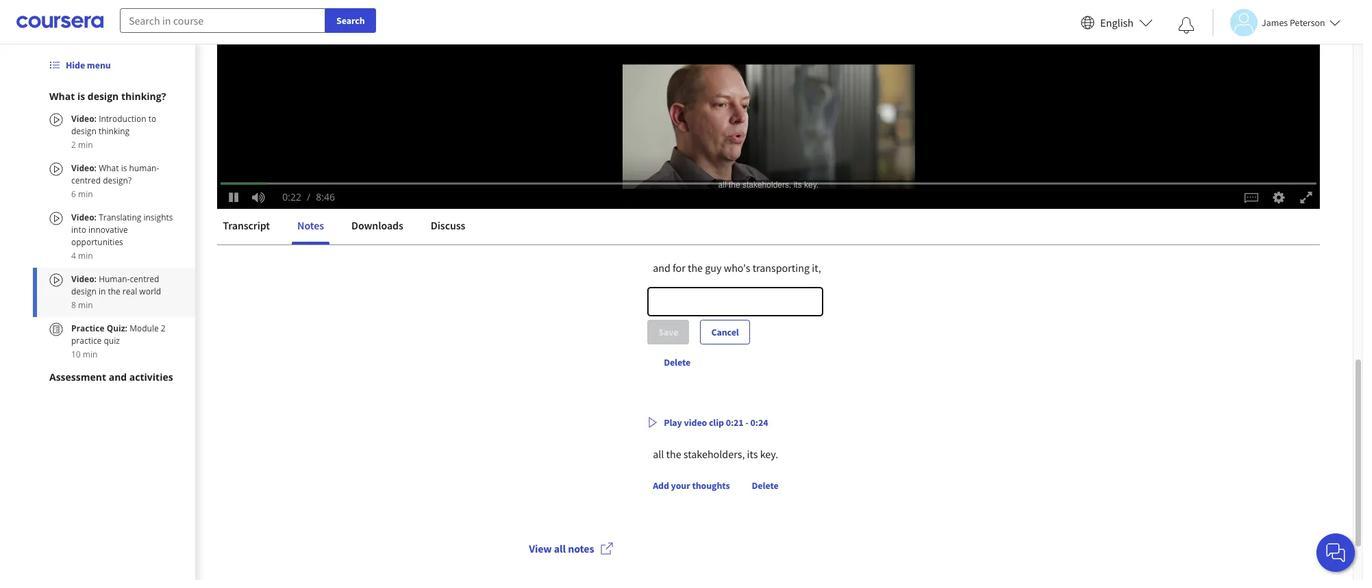 Task type: locate. For each thing, give the bounding box(es) containing it.
2 add your thoughts from the top
[[653, 170, 730, 182]]

3 add your thoughts button from the top
[[648, 474, 736, 498]]

0 vertical spatial who's
[[722, 138, 749, 151]]

0:22
[[283, 190, 302, 203]]

design inside introduction to design thinking
[[71, 125, 96, 137]]

1 horizontal spatial 2
[[161, 323, 166, 334]]

delete button down key.
[[747, 474, 784, 498]]

james peterson button
[[1213, 9, 1341, 36]]

your for the
[[671, 480, 691, 492]]

2 vertical spatial your
[[671, 480, 691, 492]]

3 your from the top
[[671, 480, 691, 492]]

0 vertical spatial for
[[671, 138, 684, 151]]

introduction
[[99, 113, 146, 125]]

for
[[671, 138, 684, 151], [673, 261, 686, 275]]

1 vertical spatial and
[[109, 371, 127, 384]]

0 vertical spatial all
[[653, 448, 664, 461]]

related lecture content tabs tab list
[[217, 209, 1321, 245]]

design?
[[103, 175, 132, 186]]

0 vertical spatial play
[[664, 107, 682, 119]]

2 video: from the top
[[71, 162, 99, 174]]

james
[[1262, 16, 1289, 28]]

3 thoughts from the top
[[693, 480, 730, 492]]

who's down 0:18
[[722, 138, 749, 151]]

0 vertical spatial video
[[684, 107, 707, 119]]

10 min
[[71, 349, 98, 361]]

discuss button
[[425, 209, 471, 242]]

key.
[[761, 448, 779, 461]]

0 vertical spatial add
[[653, 47, 670, 59]]

0 vertical spatial -
[[746, 107, 749, 119]]

it, right transporting
[[812, 261, 822, 275]]

design up 2 min
[[71, 125, 96, 137]]

1 vertical spatial design
[[71, 125, 96, 137]]

quiz
[[104, 335, 120, 347]]

video inside 'play video clip 0:18 - 0:19' button
[[684, 107, 707, 119]]

play up but
[[664, 107, 682, 119]]

0 horizontal spatial 2
[[71, 139, 76, 151]]

add your thoughts up 'play video clip 0:18 - 0:19' button
[[653, 47, 730, 59]]

video: up into
[[71, 212, 99, 223]]

opportunities
[[71, 236, 123, 248]]

what down hide
[[49, 90, 75, 103]]

8
[[71, 300, 76, 311]]

min right 4 on the top left of the page
[[78, 250, 93, 262]]

add your thoughts button for the
[[648, 164, 736, 188]]

0 vertical spatial delete
[[752, 170, 779, 182]]

what for design
[[49, 90, 75, 103]]

min for 8 min
[[78, 300, 93, 311]]

add your thoughts button
[[648, 40, 736, 65], [648, 164, 736, 188], [648, 474, 736, 498]]

what up design? at the left top of page
[[99, 162, 119, 174]]

thoughts for the
[[693, 170, 730, 182]]

4 video: from the top
[[71, 273, 99, 285]]

0 vertical spatial add your thoughts button
[[648, 40, 736, 65]]

play video clip 0:18 - 0:19
[[664, 107, 769, 119]]

add your thoughts button up 'play video clip 0:18 - 0:19' button
[[648, 40, 736, 65]]

1 vertical spatial all
[[554, 542, 566, 556]]

delete button down making
[[747, 164, 784, 188]]

introduction to design thinking
[[71, 113, 156, 137]]

2 vertical spatial add your thoughts
[[653, 480, 730, 492]]

2 play from the top
[[664, 417, 682, 429]]

it, right making
[[788, 138, 797, 151]]

0 vertical spatial thoughts
[[693, 47, 730, 59]]

centred
[[71, 175, 101, 186], [130, 273, 159, 285]]

2 vertical spatial add your thoughts button
[[648, 474, 736, 498]]

human-centred design in the real world
[[71, 273, 161, 297]]

hide
[[66, 59, 85, 71]]

delete for all the stakeholders, its key.
[[752, 480, 779, 492]]

add
[[653, 47, 670, 59], [653, 170, 670, 182], [653, 480, 670, 492]]

play for for
[[664, 107, 682, 119]]

play
[[664, 107, 682, 119], [664, 417, 682, 429]]

0 vertical spatial centred
[[71, 175, 101, 186]]

- for who's
[[746, 107, 749, 119]]

transporting
[[753, 261, 810, 275]]

1 vertical spatial add your thoughts
[[653, 170, 730, 182]]

0 vertical spatial add your thoughts
[[653, 47, 730, 59]]

hide menu
[[66, 59, 111, 71]]

1 vertical spatial what
[[99, 162, 119, 174]]

0 horizontal spatial centred
[[71, 175, 101, 186]]

1 horizontal spatial centred
[[130, 273, 159, 285]]

what
[[49, 90, 75, 103], [99, 162, 119, 174]]

2 your from the top
[[671, 170, 691, 182]]

it,
[[788, 138, 797, 151], [812, 261, 822, 275]]

1 vertical spatial delete
[[664, 356, 691, 369]]

video
[[684, 107, 707, 119], [684, 417, 707, 429]]

practice
[[71, 323, 105, 334]]

2 vertical spatial thoughts
[[693, 480, 730, 492]]

video: down 2 min
[[71, 162, 99, 174]]

0 horizontal spatial all
[[554, 542, 566, 556]]

thoughts
[[693, 47, 730, 59], [693, 170, 730, 182], [693, 480, 730, 492]]

design inside human-centred design in the real world
[[71, 286, 96, 297]]

delete
[[752, 170, 779, 182], [664, 356, 691, 369], [752, 480, 779, 492]]

clip inside 'play video clip 0:18 - 0:19' button
[[709, 107, 724, 119]]

video up stakeholders, on the right bottom of page
[[684, 417, 707, 429]]

but for the guy who's making it, button
[[653, 136, 1005, 153]]

is
[[77, 90, 85, 103], [121, 162, 127, 174]]

for for and
[[673, 261, 686, 275]]

add your thoughts button down but
[[648, 164, 736, 188]]

centred up world
[[130, 273, 159, 285]]

3 add your thoughts from the top
[[653, 480, 730, 492]]

insights
[[144, 212, 173, 223]]

translating insights into innovative opportunities
[[71, 212, 173, 248]]

delete button up play video clip 0:21 - 0:24 button on the bottom of the page
[[659, 350, 696, 375]]

thoughts down stakeholders, on the right bottom of page
[[693, 480, 730, 492]]

1 vertical spatial it,
[[812, 261, 822, 275]]

your for for
[[671, 170, 691, 182]]

1 horizontal spatial and
[[653, 261, 671, 275]]

1 vertical spatial thoughts
[[693, 170, 730, 182]]

1 vertical spatial delete button
[[659, 350, 696, 375]]

what for human-
[[99, 162, 119, 174]]

1 vertical spatial centred
[[130, 273, 159, 285]]

add your thoughts down but
[[653, 170, 730, 182]]

all right view
[[554, 542, 566, 556]]

8 min
[[71, 300, 93, 311]]

0 vertical spatial clip
[[709, 107, 724, 119]]

Search in course text field
[[120, 8, 326, 33]]

1 play from the top
[[664, 107, 682, 119]]

hide menu button
[[44, 53, 116, 77]]

delete down making
[[752, 170, 779, 182]]

1 vertical spatial add your thoughts button
[[648, 164, 736, 188]]

module
[[130, 323, 159, 334]]

add your thoughts
[[653, 47, 730, 59], [653, 170, 730, 182], [653, 480, 730, 492]]

and for the guy who's transporting it, button
[[653, 260, 1005, 276]]

thoughts for stakeholders,
[[693, 480, 730, 492]]

min for 4 min
[[78, 250, 93, 262]]

video left 0:18
[[684, 107, 707, 119]]

thoughts up 'play video clip 0:18 - 0:19' button
[[693, 47, 730, 59]]

0 vertical spatial 2
[[71, 139, 76, 151]]

peterson
[[1291, 16, 1326, 28]]

downloads
[[352, 219, 404, 232]]

- right 0:18
[[746, 107, 749, 119]]

delete down key.
[[752, 480, 779, 492]]

- right 0:21
[[746, 417, 749, 429]]

add your thoughts down stakeholders, on the right bottom of page
[[653, 480, 730, 492]]

your down stakeholders, on the right bottom of page
[[671, 480, 691, 492]]

what is design thinking? button
[[49, 90, 179, 103]]

and
[[653, 261, 671, 275], [109, 371, 127, 384]]

real
[[123, 286, 137, 297]]

min for 2 min
[[78, 139, 93, 151]]

design for in
[[71, 286, 96, 297]]

is inside dropdown button
[[77, 90, 85, 103]]

0 vertical spatial is
[[77, 90, 85, 103]]

min down introduction to design thinking
[[78, 139, 93, 151]]

menu
[[87, 59, 111, 71]]

3 add from the top
[[653, 480, 670, 492]]

mute image
[[250, 190, 267, 204]]

1 vertical spatial 2
[[161, 323, 166, 334]]

2 down introduction to design thinking
[[71, 139, 76, 151]]

video: up 2 min
[[71, 113, 99, 125]]

min right 8
[[78, 300, 93, 311]]

0 horizontal spatial is
[[77, 90, 85, 103]]

2 thoughts from the top
[[693, 170, 730, 182]]

innovative
[[88, 224, 128, 236]]

your up 'play video clip 0:18 - 0:19' button
[[671, 47, 691, 59]]

0 horizontal spatial what
[[49, 90, 75, 103]]

guy
[[704, 138, 720, 151], [705, 261, 722, 275]]

who's left transporting
[[724, 261, 751, 275]]

1 video from the top
[[684, 107, 707, 119]]

guy down 'play video clip 0:18 - 0:19' button
[[704, 138, 720, 151]]

thoughts down but for the guy who's making it,
[[693, 170, 730, 182]]

is up design? at the left top of page
[[121, 162, 127, 174]]

None text field
[[648, 287, 824, 317]]

1 vertical spatial your
[[671, 170, 691, 182]]

0:18
[[726, 107, 744, 119]]

stakeholders,
[[684, 448, 745, 461]]

cancel button
[[701, 320, 750, 345]]

2 - from the top
[[746, 417, 749, 429]]

design up introduction
[[88, 90, 119, 103]]

1 video: from the top
[[71, 113, 99, 125]]

1 vertical spatial is
[[121, 162, 127, 174]]

1 vertical spatial add
[[653, 170, 670, 182]]

and for the guy who's transporting it,
[[653, 261, 822, 275]]

add your thoughts button down stakeholders, on the right bottom of page
[[648, 474, 736, 498]]

delete up play video clip 0:21 - 0:24 button on the bottom of the page
[[664, 356, 691, 369]]

add your thoughts for stakeholders,
[[653, 480, 730, 492]]

2 add from the top
[[653, 170, 670, 182]]

what inside "what is human- centred design?"
[[99, 162, 119, 174]]

2 vertical spatial delete
[[752, 480, 779, 492]]

design for thinking
[[71, 125, 96, 137]]

2 inside module 2 practice quiz
[[161, 323, 166, 334]]

is inside "what is human- centred design?"
[[121, 162, 127, 174]]

1 vertical spatial video
[[684, 417, 707, 429]]

0 vertical spatial design
[[88, 90, 119, 103]]

assessment
[[49, 371, 106, 384]]

guy up cancel button at the bottom of the page
[[705, 261, 722, 275]]

human-
[[129, 162, 159, 174]]

video for stakeholders,
[[684, 417, 707, 429]]

video for the
[[684, 107, 707, 119]]

min down practice
[[83, 349, 98, 361]]

translating
[[99, 212, 141, 223]]

add for all
[[653, 480, 670, 492]]

2 right module
[[161, 323, 166, 334]]

clip inside play video clip 0:21 - 0:24 button
[[709, 417, 724, 429]]

and inside button
[[653, 261, 671, 275]]

2 add your thoughts button from the top
[[648, 164, 736, 188]]

10
[[71, 349, 81, 361]]

1 horizontal spatial what
[[99, 162, 119, 174]]

min for 6 min
[[78, 188, 93, 200]]

1 horizontal spatial it,
[[812, 261, 822, 275]]

search
[[337, 14, 365, 27]]

1 vertical spatial for
[[673, 261, 686, 275]]

video inside play video clip 0:21 - 0:24 button
[[684, 417, 707, 429]]

2 video from the top
[[684, 417, 707, 429]]

0 vertical spatial guy
[[704, 138, 720, 151]]

clip for guy
[[709, 107, 724, 119]]

the
[[686, 138, 701, 151], [688, 261, 703, 275], [108, 286, 120, 297], [667, 448, 682, 461]]

your down but for the guy who's making it,
[[671, 170, 691, 182]]

show notifications image
[[1179, 17, 1195, 34]]

2 min
[[71, 139, 93, 151]]

1 vertical spatial guy
[[705, 261, 722, 275]]

1 - from the top
[[746, 107, 749, 119]]

centred up the 6 min
[[71, 175, 101, 186]]

assessment and activities
[[49, 371, 173, 384]]

clip left 0:18
[[709, 107, 724, 119]]

0 horizontal spatial and
[[109, 371, 127, 384]]

0 vertical spatial and
[[653, 261, 671, 275]]

1 clip from the top
[[709, 107, 724, 119]]

0 vertical spatial it,
[[788, 138, 797, 151]]

2 vertical spatial design
[[71, 286, 96, 297]]

the inside human-centred design in the real world
[[108, 286, 120, 297]]

1 vertical spatial -
[[746, 417, 749, 429]]

1 vertical spatial who's
[[724, 261, 751, 275]]

0 vertical spatial your
[[671, 47, 691, 59]]

1 vertical spatial clip
[[709, 417, 724, 429]]

all left stakeholders, on the right bottom of page
[[653, 448, 664, 461]]

who's
[[722, 138, 749, 151], [724, 261, 751, 275]]

is down hide menu button
[[77, 90, 85, 103]]

design up 8 min
[[71, 286, 96, 297]]

clip left 0:21
[[709, 417, 724, 429]]

activities
[[129, 371, 173, 384]]

2 vertical spatial add
[[653, 480, 670, 492]]

0 horizontal spatial it,
[[788, 138, 797, 151]]

2
[[71, 139, 76, 151], [161, 323, 166, 334]]

0:21
[[726, 417, 744, 429]]

1 vertical spatial play
[[664, 417, 682, 429]]

3 video: from the top
[[71, 212, 99, 223]]

video: up in
[[71, 273, 99, 285]]

add your thoughts button for stakeholders,
[[648, 474, 736, 498]]

1 add from the top
[[653, 47, 670, 59]]

who's for transporting
[[724, 261, 751, 275]]

delete for but for the guy who's making it,
[[752, 170, 779, 182]]

min for 10 min
[[83, 349, 98, 361]]

2 clip from the top
[[709, 417, 724, 429]]

min right 6
[[78, 188, 93, 200]]

1 horizontal spatial is
[[121, 162, 127, 174]]

play up all the stakeholders, its key.
[[664, 417, 682, 429]]

assessment and activities button
[[49, 371, 179, 384]]

0 vertical spatial what
[[49, 90, 75, 103]]

0 vertical spatial delete button
[[747, 164, 784, 188]]

your
[[671, 47, 691, 59], [671, 170, 691, 182], [671, 480, 691, 492]]

what inside what is design thinking? dropdown button
[[49, 90, 75, 103]]

clip
[[709, 107, 724, 119], [709, 417, 724, 429]]

design inside dropdown button
[[88, 90, 119, 103]]

2 vertical spatial delete button
[[747, 474, 784, 498]]



Task type: vqa. For each thing, say whether or not it's contained in the screenshot.


Task type: describe. For each thing, give the bounding box(es) containing it.
cancel
[[712, 326, 739, 339]]

what is design thinking?
[[49, 90, 166, 103]]

play video clip 0:21 - 0:24 button
[[642, 411, 774, 435]]

/
[[307, 190, 311, 203]]

4 min
[[71, 250, 93, 262]]

8 minutes 46 seconds element
[[316, 190, 335, 203]]

add your thoughts for the
[[653, 170, 730, 182]]

transcript
[[223, 219, 270, 232]]

6
[[71, 188, 76, 200]]

video: for thinking
[[71, 113, 99, 125]]

play video clip 0:18 - 0:19 button
[[642, 101, 774, 125]]

practice quiz:
[[71, 323, 130, 334]]

in
[[99, 286, 106, 297]]

human-
[[99, 273, 130, 285]]

1 horizontal spatial all
[[653, 448, 664, 461]]

who's for making
[[722, 138, 749, 151]]

world
[[139, 286, 161, 297]]

and inside dropdown button
[[109, 371, 127, 384]]

downloads button
[[346, 209, 409, 242]]

8:46
[[316, 190, 335, 203]]

1 thoughts from the top
[[693, 47, 730, 59]]

is for design
[[77, 90, 85, 103]]

it, for but for the guy who's making it,
[[788, 138, 797, 151]]

notes button
[[292, 209, 330, 242]]

view all notes
[[529, 542, 595, 556]]

james peterson
[[1262, 16, 1326, 28]]

centred inside "what is human- centred design?"
[[71, 175, 101, 186]]

thinking?
[[121, 90, 166, 103]]

design for thinking?
[[88, 90, 119, 103]]

pause image
[[228, 192, 242, 203]]

making
[[751, 138, 785, 151]]

all the stakeholders, its key. button
[[653, 446, 1005, 463]]

notes
[[297, 219, 324, 232]]

all the stakeholders, its key.
[[653, 448, 779, 461]]

discuss
[[431, 219, 466, 232]]

chat with us image
[[1326, 542, 1347, 564]]

but for the guy who's making it,
[[653, 138, 797, 151]]

full screen image
[[1298, 190, 1316, 204]]

coursera image
[[16, 11, 103, 33]]

0:24
[[751, 417, 769, 429]]

clip for its
[[709, 417, 724, 429]]

what is human- centred design?
[[71, 162, 159, 186]]

for for but
[[671, 138, 684, 151]]

english button
[[1076, 0, 1159, 45]]

practice
[[71, 335, 102, 347]]

delete button for but for the guy who's making it,
[[747, 164, 784, 188]]

into
[[71, 224, 86, 236]]

video: for in
[[71, 273, 99, 285]]

search button
[[326, 8, 376, 33]]

guy for making
[[704, 138, 720, 151]]

video: for innovative
[[71, 212, 99, 223]]

1 add your thoughts button from the top
[[648, 40, 736, 65]]

view all notes button
[[518, 533, 625, 566]]

4
[[71, 250, 76, 262]]

play video clip 0:21 - 0:24
[[664, 417, 769, 429]]

guy for transporting
[[705, 261, 722, 275]]

notes
[[568, 542, 595, 556]]

0 minutes 22 seconds element
[[283, 190, 302, 203]]

it, for and for the guy who's transporting it,
[[812, 261, 822, 275]]

but
[[653, 138, 669, 151]]

to
[[148, 113, 156, 125]]

is for human-
[[121, 162, 127, 174]]

thinking
[[99, 125, 130, 137]]

1 add your thoughts from the top
[[653, 47, 730, 59]]

transcript button
[[217, 209, 276, 242]]

1 your from the top
[[671, 47, 691, 59]]

0:22 / 8:46
[[283, 190, 335, 203]]

- for key.
[[746, 417, 749, 429]]

6 min
[[71, 188, 93, 200]]

play for the
[[664, 417, 682, 429]]

quiz:
[[107, 323, 128, 334]]

view
[[529, 542, 552, 556]]

add for but
[[653, 170, 670, 182]]

video: for centred
[[71, 162, 99, 174]]

delete button for all the stakeholders, its key.
[[747, 474, 784, 498]]

centred inside human-centred design in the real world
[[130, 273, 159, 285]]

its
[[747, 448, 758, 461]]

english
[[1101, 15, 1134, 29]]

module 2 practice quiz
[[71, 323, 166, 347]]

0:19
[[751, 107, 769, 119]]



